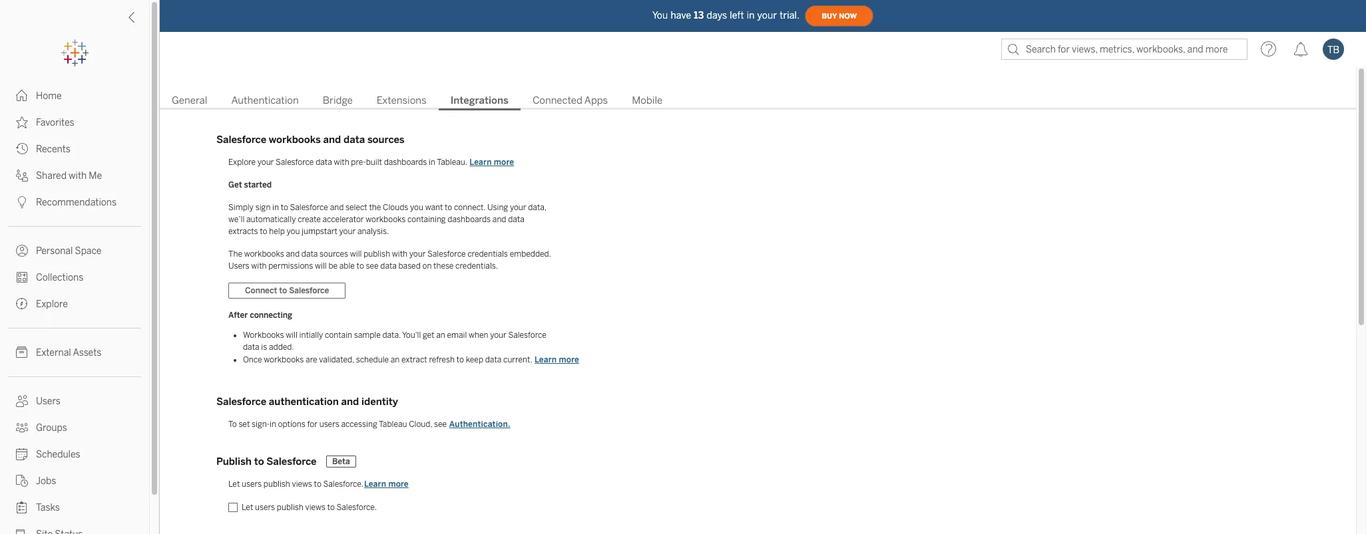 Task type: describe. For each thing, give the bounding box(es) containing it.
data,
[[528, 203, 547, 212]]

when
[[469, 331, 489, 340]]

by text only_f5he34f image for tasks
[[16, 502, 28, 514]]

to up automatically
[[281, 203, 288, 212]]

simply
[[228, 203, 254, 212]]

groups link
[[0, 415, 149, 442]]

1 horizontal spatial an
[[436, 331, 445, 340]]

main navigation. press the up and down arrow keys to access links. element
[[0, 83, 149, 535]]

extract
[[402, 356, 427, 365]]

salesforce. for let users publish views to salesforce. learn more
[[323, 480, 364, 490]]

to right "publish" at the left of page
[[254, 456, 264, 468]]

connect.
[[454, 203, 486, 212]]

permissions
[[269, 262, 313, 271]]

recommendations link
[[0, 189, 149, 216]]

able
[[340, 262, 355, 271]]

connected
[[533, 95, 583, 107]]

apps
[[585, 95, 608, 107]]

shared with me
[[36, 171, 102, 182]]

views for let users publish views to salesforce.
[[305, 504, 326, 513]]

contain
[[325, 331, 352, 340]]

data.
[[383, 331, 401, 340]]

create
[[298, 215, 321, 224]]

space
[[75, 246, 102, 257]]

to right want
[[445, 203, 452, 212]]

jobs link
[[0, 468, 149, 495]]

let users publish views to salesforce. learn more
[[228, 480, 409, 490]]

these
[[434, 262, 454, 271]]

navigation containing general
[[160, 91, 1357, 111]]

you
[[653, 10, 668, 21]]

by text only_f5he34f image for users
[[16, 396, 28, 408]]

favorites
[[36, 117, 74, 129]]

will inside workbooks will intially contain sample data. you'll get an email when your salesforce data is added. once workbooks are validated, schedule an extract refresh to keep data current. learn more
[[286, 331, 298, 340]]

mobile
[[632, 95, 663, 107]]

me
[[89, 171, 102, 182]]

have
[[671, 10, 692, 21]]

using
[[488, 203, 508, 212]]

with up 'based'
[[392, 250, 408, 259]]

are
[[306, 356, 317, 365]]

sign-
[[252, 420, 270, 430]]

by text only_f5he34f image for collections
[[16, 272, 28, 284]]

schedules link
[[0, 442, 149, 468]]

data up once
[[243, 343, 259, 352]]

extracts
[[228, 227, 258, 236]]

by text only_f5he34f image for explore
[[16, 298, 28, 310]]

salesforce workbooks and data sources
[[216, 134, 405, 146]]

salesforce authentication and identity
[[216, 396, 398, 408]]

in right left
[[747, 10, 755, 21]]

sub-spaces tab list
[[160, 93, 1357, 111]]

workbooks inside 'simply sign in to salesforce and select the clouds you want to connect. using your data, we'll automatically create accelerator workbooks containing dashboards and data extracts to help you jumpstart your analysis.'
[[366, 215, 406, 224]]

dashboards inside 'simply sign in to salesforce and select the clouds you want to connect. using your data, we'll automatically create accelerator workbooks containing dashboards and data extracts to help you jumpstart your analysis.'
[[448, 215, 491, 224]]

salesforce inside button
[[289, 286, 329, 296]]

salesforce down salesforce workbooks and data sources
[[276, 158, 314, 167]]

by text only_f5he34f image for groups
[[16, 422, 28, 434]]

salesforce up the get
[[216, 134, 267, 146]]

now
[[839, 12, 857, 20]]

your inside workbooks will intially contain sample data. you'll get an email when your salesforce data is added. once workbooks are validated, schedule an extract refresh to keep data current. learn more
[[490, 331, 507, 340]]

data up the permissions
[[302, 250, 318, 259]]

after connecting
[[228, 311, 292, 320]]

by text only_f5he34f image for shared with me
[[16, 170, 28, 182]]

options
[[278, 420, 306, 430]]

Search for views, metrics, workbooks, and more text field
[[1002, 39, 1248, 60]]

authentication. link
[[449, 420, 511, 430]]

get started
[[228, 181, 272, 190]]

for
[[307, 420, 318, 430]]

tasks link
[[0, 495, 149, 522]]

assets
[[73, 348, 101, 359]]

set
[[239, 420, 250, 430]]

1 horizontal spatial will
[[315, 262, 327, 271]]

authentication
[[269, 396, 339, 408]]

and for salesforce workbooks and data sources
[[323, 134, 341, 146]]

sample
[[354, 331, 381, 340]]

your inside the workbooks and data sources will publish with your salesforce credentials embedded. users with permissions will be able to see data based on these credentials.
[[409, 250, 426, 259]]

publish inside the workbooks and data sources will publish with your salesforce credentials embedded. users with permissions will be able to see data based on these credentials.
[[364, 250, 390, 259]]

users inside the workbooks and data sources will publish with your salesforce credentials embedded. users with permissions will be able to see data based on these credentials.
[[228, 262, 250, 271]]

salesforce up set
[[216, 396, 267, 408]]

and for the workbooks and data sources will publish with your salesforce credentials embedded. users with permissions will be able to see data based on these credentials.
[[286, 250, 300, 259]]

with up connect at the bottom of the page
[[251, 262, 267, 271]]

accessing
[[341, 420, 377, 430]]

current.
[[504, 356, 532, 365]]

beta
[[332, 458, 350, 467]]

general
[[172, 95, 207, 107]]

tableau.
[[437, 158, 467, 167]]

clouds
[[383, 203, 409, 212]]

pre-
[[351, 158, 366, 167]]

recents
[[36, 144, 70, 155]]

by text only_f5he34f image for jobs
[[16, 476, 28, 488]]

data up 'pre-'
[[344, 134, 365, 146]]

workbooks inside the workbooks and data sources will publish with your salesforce credentials embedded. users with permissions will be able to see data based on these credentials.
[[244, 250, 284, 259]]

based
[[399, 262, 421, 271]]

credentials.
[[456, 262, 498, 271]]

learn inside workbooks will intially contain sample data. you'll get an email when your salesforce data is added. once workbooks are validated, schedule an extract refresh to keep data current. learn more
[[535, 356, 557, 365]]

built
[[366, 158, 382, 167]]

salesforce up let users publish views to salesforce. learn more
[[267, 456, 317, 468]]

by text only_f5he34f image for favorites
[[16, 117, 28, 129]]

cloud,
[[409, 420, 432, 430]]

intially
[[299, 331, 323, 340]]

let for let users publish views to salesforce.
[[242, 504, 253, 513]]

after
[[228, 311, 248, 320]]

0 horizontal spatial you
[[287, 227, 300, 236]]

buy
[[822, 12, 837, 20]]

sign
[[256, 203, 271, 212]]

0 vertical spatial users
[[319, 420, 340, 430]]

be
[[329, 262, 338, 271]]

in left tableau.
[[429, 158, 436, 167]]

external assets
[[36, 348, 101, 359]]

explore your salesforce data with pre-built dashboards in tableau. learn more
[[228, 158, 514, 167]]

personal
[[36, 246, 73, 257]]

get
[[423, 331, 435, 340]]

schedules
[[36, 450, 80, 461]]

to inside workbooks will intially contain sample data. you'll get an email when your salesforce data is added. once workbooks are validated, schedule an extract refresh to keep data current. learn more
[[457, 356, 464, 365]]

tasks
[[36, 503, 60, 514]]

authentication
[[231, 95, 299, 107]]

main content containing general
[[160, 67, 1357, 535]]

help
[[269, 227, 285, 236]]

get
[[228, 181, 242, 190]]

external
[[36, 348, 71, 359]]

let users publish views to salesforce.
[[242, 504, 377, 513]]

salesforce inside the workbooks and data sources will publish with your salesforce credentials embedded. users with permissions will be able to see data based on these credentials.
[[428, 250, 466, 259]]

connecting
[[250, 311, 292, 320]]

automatically
[[246, 215, 296, 224]]

connect
[[245, 286, 277, 296]]

sources for the workbooks and data sources will publish with your salesforce credentials embedded. users with permissions will be able to see data based on these credentials.
[[320, 250, 348, 259]]

we'll
[[228, 215, 245, 224]]

to up let users publish views to salesforce.
[[314, 480, 322, 490]]

explore for explore
[[36, 299, 68, 310]]

workbooks down authentication
[[269, 134, 321, 146]]



Task type: locate. For each thing, give the bounding box(es) containing it.
6 by text only_f5he34f image from the top
[[16, 347, 28, 359]]

learn right tableau.
[[470, 158, 492, 167]]

0 vertical spatial publish
[[364, 250, 390, 259]]

collections link
[[0, 264, 149, 291]]

2 vertical spatial publish
[[277, 504, 304, 513]]

and up accelerator
[[330, 203, 344, 212]]

connect to salesforce button
[[228, 283, 346, 299]]

1 vertical spatial sources
[[320, 250, 348, 259]]

4 by text only_f5he34f image from the top
[[16, 245, 28, 257]]

by text only_f5he34f image inside recommendations link
[[16, 196, 28, 208]]

0 vertical spatial let
[[228, 480, 240, 490]]

by text only_f5he34f image inside groups link
[[16, 422, 28, 434]]

4 by text only_f5he34f image from the top
[[16, 449, 28, 461]]

buy now
[[822, 12, 857, 20]]

you right 'help'
[[287, 227, 300, 236]]

workbooks
[[243, 331, 284, 340]]

data inside 'simply sign in to salesforce and select the clouds you want to connect. using your data, we'll automatically create accelerator workbooks containing dashboards and data extracts to help you jumpstart your analysis.'
[[508, 215, 525, 224]]

0 horizontal spatial let
[[228, 480, 240, 490]]

in right sign
[[272, 203, 279, 212]]

to down let users publish views to salesforce. learn more
[[327, 504, 335, 513]]

salesforce up these
[[428, 250, 466, 259]]

1 horizontal spatial learn more link
[[469, 157, 515, 168]]

main content
[[160, 67, 1357, 535]]

dashboards down connect.
[[448, 215, 491, 224]]

explore inside main navigation. press the up and down arrow keys to access links. element
[[36, 299, 68, 310]]

in left options
[[270, 420, 276, 430]]

to set sign-in options for users accessing tableau cloud, see authentication.
[[228, 420, 511, 430]]

2 horizontal spatial learn more link
[[534, 354, 580, 367]]

sources up the be
[[320, 250, 348, 259]]

see
[[366, 262, 379, 271], [434, 420, 447, 430]]

sources for salesforce workbooks and data sources
[[368, 134, 405, 146]]

8 by text only_f5he34f image from the top
[[16, 422, 28, 434]]

will up able
[[350, 250, 362, 259]]

validated,
[[319, 356, 354, 365]]

by text only_f5he34f image inside explore link
[[16, 298, 28, 310]]

connected apps
[[533, 95, 608, 107]]

1 horizontal spatial let
[[242, 504, 253, 513]]

your left trial.
[[758, 10, 777, 21]]

with left 'pre-'
[[334, 158, 349, 167]]

views down let users publish views to salesforce. learn more
[[305, 504, 326, 513]]

0 horizontal spatial users
[[36, 396, 61, 408]]

tableau
[[379, 420, 407, 430]]

2 vertical spatial will
[[286, 331, 298, 340]]

salesforce. down beta
[[323, 480, 364, 490]]

an right get
[[436, 331, 445, 340]]

by text only_f5he34f image inside tasks link
[[16, 502, 28, 514]]

1 vertical spatial explore
[[36, 299, 68, 310]]

explore link
[[0, 291, 149, 318]]

1 vertical spatial dashboards
[[448, 215, 491, 224]]

the
[[369, 203, 381, 212]]

simply sign in to salesforce and select the clouds you want to connect. using your data, we'll automatically create accelerator workbooks containing dashboards and data extracts to help you jumpstart your analysis.
[[228, 203, 547, 236]]

1 horizontal spatial explore
[[228, 158, 256, 167]]

keep
[[466, 356, 484, 365]]

explore for explore your salesforce data with pre-built dashboards in tableau. learn more
[[228, 158, 256, 167]]

2 vertical spatial learn
[[364, 480, 386, 490]]

2 horizontal spatial more
[[559, 356, 579, 365]]

to left keep
[[457, 356, 464, 365]]

1 vertical spatial views
[[305, 504, 326, 513]]

data down salesforce workbooks and data sources
[[316, 158, 332, 167]]

with inside main navigation. press the up and down arrow keys to access links. element
[[69, 171, 87, 182]]

data down using
[[508, 215, 525, 224]]

0 vertical spatial learn
[[470, 158, 492, 167]]

1 horizontal spatial see
[[434, 420, 447, 430]]

salesforce. down let users publish views to salesforce. learn more
[[337, 504, 377, 513]]

0 vertical spatial see
[[366, 262, 379, 271]]

embedded.
[[510, 250, 551, 259]]

publish
[[216, 456, 252, 468]]

0 horizontal spatial more
[[389, 480, 409, 490]]

1 horizontal spatial sources
[[368, 134, 405, 146]]

personal space link
[[0, 238, 149, 264]]

home link
[[0, 83, 149, 109]]

1 horizontal spatial you
[[410, 203, 424, 212]]

1 vertical spatial more
[[559, 356, 579, 365]]

0 horizontal spatial will
[[286, 331, 298, 340]]

started
[[244, 181, 272, 190]]

by text only_f5he34f image inside home link
[[16, 90, 28, 102]]

1 horizontal spatial more
[[494, 158, 514, 167]]

see right "cloud," at bottom
[[434, 420, 447, 430]]

dashboards right built
[[384, 158, 427, 167]]

to
[[281, 203, 288, 212], [445, 203, 452, 212], [260, 227, 267, 236], [357, 262, 364, 271], [279, 286, 287, 296], [457, 356, 464, 365], [254, 456, 264, 468], [314, 480, 322, 490], [327, 504, 335, 513]]

and for salesforce authentication and identity
[[341, 396, 359, 408]]

0 vertical spatial will
[[350, 250, 362, 259]]

with
[[334, 158, 349, 167], [69, 171, 87, 182], [392, 250, 408, 259], [251, 262, 267, 271]]

buy now button
[[805, 5, 874, 27]]

and down bridge
[[323, 134, 341, 146]]

0 horizontal spatial an
[[391, 356, 400, 365]]

by text only_f5he34f image inside external assets link
[[16, 347, 28, 359]]

by text only_f5he34f image left 'shared'
[[16, 170, 28, 182]]

refresh
[[429, 356, 455, 365]]

will up added.
[[286, 331, 298, 340]]

learn more link right tableau.
[[469, 157, 515, 168]]

favorites link
[[0, 109, 149, 136]]

1 vertical spatial salesforce.
[[337, 504, 377, 513]]

1 by text only_f5he34f image from the top
[[16, 90, 28, 102]]

collections
[[36, 272, 83, 284]]

users link
[[0, 388, 149, 415]]

learn more link for publish to salesforce
[[364, 480, 410, 490]]

users
[[228, 262, 250, 271], [36, 396, 61, 408]]

7 by text only_f5he34f image from the top
[[16, 396, 28, 408]]

by text only_f5he34f image inside users link
[[16, 396, 28, 408]]

will
[[350, 250, 362, 259], [315, 262, 327, 271], [286, 331, 298, 340]]

explore inside main content
[[228, 158, 256, 167]]

your down accelerator
[[339, 227, 356, 236]]

3 by text only_f5he34f image from the top
[[16, 196, 28, 208]]

9 by text only_f5he34f image from the top
[[16, 476, 28, 488]]

connect to salesforce
[[245, 286, 329, 296]]

2 by text only_f5he34f image from the top
[[16, 170, 28, 182]]

by text only_f5he34f image left schedules
[[16, 449, 28, 461]]

0 vertical spatial dashboards
[[384, 158, 427, 167]]

1 vertical spatial see
[[434, 420, 447, 430]]

2 by text only_f5he34f image from the top
[[16, 117, 28, 129]]

navigation panel element
[[0, 40, 149, 535]]

workbooks down clouds
[[366, 215, 406, 224]]

1 vertical spatial let
[[242, 504, 253, 513]]

by text only_f5he34f image inside 'schedules' link
[[16, 449, 28, 461]]

publish down let users publish views to salesforce. learn more
[[277, 504, 304, 513]]

by text only_f5he34f image inside shared with me link
[[16, 170, 28, 182]]

publish for let users publish views to salesforce.
[[277, 504, 304, 513]]

workbooks down added.
[[264, 356, 304, 365]]

salesforce inside workbooks will intially contain sample data. you'll get an email when your salesforce data is added. once workbooks are validated, schedule an extract refresh to keep data current. learn more
[[509, 331, 547, 340]]

integrations
[[451, 95, 509, 107]]

11 by text only_f5he34f image from the top
[[16, 529, 28, 535]]

let for let users publish views to salesforce. learn more
[[228, 480, 240, 490]]

to right able
[[357, 262, 364, 271]]

dashboards
[[384, 158, 427, 167], [448, 215, 491, 224]]

0 horizontal spatial learn more link
[[364, 480, 410, 490]]

0 vertical spatial views
[[292, 480, 312, 490]]

let
[[228, 480, 240, 490], [242, 504, 253, 513]]

on
[[423, 262, 432, 271]]

salesforce up create
[[290, 203, 328, 212]]

users for let users publish views to salesforce.
[[255, 504, 275, 513]]

by text only_f5he34f image for recents
[[16, 143, 28, 155]]

views up let users publish views to salesforce.
[[292, 480, 312, 490]]

salesforce.
[[323, 480, 364, 490], [337, 504, 377, 513]]

learn down to set sign-in options for users accessing tableau cloud, see authentication.
[[364, 480, 386, 490]]

learn more link right current.
[[534, 354, 580, 367]]

2 vertical spatial users
[[255, 504, 275, 513]]

1 by text only_f5he34f image from the top
[[16, 143, 28, 155]]

more up using
[[494, 158, 514, 167]]

users down the
[[228, 262, 250, 271]]

to right connect at the bottom of the page
[[279, 286, 287, 296]]

0 vertical spatial you
[[410, 203, 424, 212]]

10 by text only_f5he34f image from the top
[[16, 502, 28, 514]]

see inside the workbooks and data sources will publish with your salesforce credentials embedded. users with permissions will be able to see data based on these credentials.
[[366, 262, 379, 271]]

salesforce down the permissions
[[289, 286, 329, 296]]

by text only_f5he34f image left collections
[[16, 272, 28, 284]]

learn more link down tableau
[[364, 480, 410, 490]]

by text only_f5he34f image inside collections link
[[16, 272, 28, 284]]

and up accessing
[[341, 396, 359, 408]]

home
[[36, 91, 62, 102]]

your up 'based'
[[409, 250, 426, 259]]

0 vertical spatial learn more link
[[469, 157, 515, 168]]

by text only_f5he34f image for external assets
[[16, 347, 28, 359]]

0 horizontal spatial dashboards
[[384, 158, 427, 167]]

users up groups
[[36, 396, 61, 408]]

personal space
[[36, 246, 102, 257]]

by text only_f5he34f image
[[16, 143, 28, 155], [16, 170, 28, 182], [16, 272, 28, 284], [16, 449, 28, 461]]

with left the me
[[69, 171, 87, 182]]

by text only_f5he34f image for home
[[16, 90, 28, 102]]

want
[[425, 203, 443, 212]]

publish for let users publish views to salesforce. learn more
[[264, 480, 290, 490]]

select
[[346, 203, 367, 212]]

more right current.
[[559, 356, 579, 365]]

users
[[319, 420, 340, 430], [242, 480, 262, 490], [255, 504, 275, 513]]

workbooks down 'help'
[[244, 250, 284, 259]]

1 vertical spatial users
[[242, 480, 262, 490]]

salesforce. for let users publish views to salesforce.
[[337, 504, 377, 513]]

the workbooks and data sources will publish with your salesforce credentials embedded. users with permissions will be able to see data based on these credentials.
[[228, 250, 551, 271]]

salesforce up current.
[[509, 331, 547, 340]]

0 vertical spatial users
[[228, 262, 250, 271]]

salesforce inside 'simply sign in to salesforce and select the clouds you want to connect. using your data, we'll automatically create accelerator workbooks containing dashboards and data extracts to help you jumpstart your analysis.'
[[290, 203, 328, 212]]

publish down publish to salesforce
[[264, 480, 290, 490]]

shared
[[36, 171, 67, 182]]

1 vertical spatial an
[[391, 356, 400, 365]]

3 by text only_f5he34f image from the top
[[16, 272, 28, 284]]

1 vertical spatial users
[[36, 396, 61, 408]]

0 horizontal spatial explore
[[36, 299, 68, 310]]

workbooks inside workbooks will intially contain sample data. you'll get an email when your salesforce data is added. once workbooks are validated, schedule an extract refresh to keep data current. learn more
[[264, 356, 304, 365]]

accelerator
[[323, 215, 364, 224]]

to inside button
[[279, 286, 287, 296]]

0 vertical spatial an
[[436, 331, 445, 340]]

1 vertical spatial will
[[315, 262, 327, 271]]

2 horizontal spatial will
[[350, 250, 362, 259]]

you
[[410, 203, 424, 212], [287, 227, 300, 236]]

you up containing
[[410, 203, 424, 212]]

1 horizontal spatial users
[[228, 262, 250, 271]]

by text only_f5he34f image for recommendations
[[16, 196, 28, 208]]

more
[[494, 158, 514, 167], [559, 356, 579, 365], [389, 480, 409, 490]]

1 vertical spatial learn
[[535, 356, 557, 365]]

learn right current.
[[535, 356, 557, 365]]

0 vertical spatial explore
[[228, 158, 256, 167]]

will left the be
[[315, 262, 327, 271]]

0 vertical spatial more
[[494, 158, 514, 167]]

an left extract on the bottom of page
[[391, 356, 400, 365]]

by text only_f5he34f image inside favorites link
[[16, 117, 28, 129]]

0 horizontal spatial learn
[[364, 480, 386, 490]]

and inside the workbooks and data sources will publish with your salesforce credentials embedded. users with permissions will be able to see data based on these credentials.
[[286, 250, 300, 259]]

is
[[261, 343, 267, 352]]

and up the permissions
[[286, 250, 300, 259]]

users for let users publish views to salesforce. learn more
[[242, 480, 262, 490]]

your
[[758, 10, 777, 21], [258, 158, 274, 167], [510, 203, 527, 212], [339, 227, 356, 236], [409, 250, 426, 259], [490, 331, 507, 340]]

external assets link
[[0, 340, 149, 366]]

explore down collections
[[36, 299, 68, 310]]

by text only_f5he34f image inside personal space link
[[16, 245, 28, 257]]

views for let users publish views to salesforce. learn more
[[292, 480, 312, 490]]

by text only_f5he34f image for schedules
[[16, 449, 28, 461]]

to left 'help'
[[260, 227, 267, 236]]

1 vertical spatial learn more link
[[534, 354, 580, 367]]

the
[[228, 250, 242, 259]]

recommendations
[[36, 197, 117, 208]]

to inside the workbooks and data sources will publish with your salesforce credentials embedded. users with permissions will be able to see data based on these credentials.
[[357, 262, 364, 271]]

by text only_f5he34f image
[[16, 90, 28, 102], [16, 117, 28, 129], [16, 196, 28, 208], [16, 245, 28, 257], [16, 298, 28, 310], [16, 347, 28, 359], [16, 396, 28, 408], [16, 422, 28, 434], [16, 476, 28, 488], [16, 502, 28, 514], [16, 529, 28, 535]]

bridge
[[323, 95, 353, 107]]

workbooks
[[269, 134, 321, 146], [366, 215, 406, 224], [244, 250, 284, 259], [264, 356, 304, 365]]

1 horizontal spatial dashboards
[[448, 215, 491, 224]]

publish to salesforce
[[216, 456, 317, 468]]

0 vertical spatial sources
[[368, 134, 405, 146]]

1 vertical spatial publish
[[264, 480, 290, 490]]

by text only_f5he34f image left recents
[[16, 143, 28, 155]]

see right able
[[366, 262, 379, 271]]

2 vertical spatial learn more link
[[364, 480, 410, 490]]

data left 'based'
[[381, 262, 397, 271]]

jumpstart
[[302, 227, 338, 236]]

by text only_f5he34f image inside jobs link
[[16, 476, 28, 488]]

more down tableau
[[389, 480, 409, 490]]

in inside 'simply sign in to salesforce and select the clouds you want to connect. using your data, we'll automatically create accelerator workbooks containing dashboards and data extracts to help you jumpstart your analysis.'
[[272, 203, 279, 212]]

data right keep
[[485, 356, 502, 365]]

credentials
[[468, 250, 508, 259]]

trial.
[[780, 10, 800, 21]]

1 horizontal spatial learn
[[470, 158, 492, 167]]

publish down 'analysis.'
[[364, 250, 390, 259]]

your right when
[[490, 331, 507, 340]]

navigation
[[160, 91, 1357, 111]]

0 horizontal spatial sources
[[320, 250, 348, 259]]

sources up built
[[368, 134, 405, 146]]

your up started
[[258, 158, 274, 167]]

workbooks will intially contain sample data. you'll get an email when your salesforce data is added. once workbooks are validated, schedule an extract refresh to keep data current. learn more
[[243, 331, 579, 365]]

explore up the get
[[228, 158, 256, 167]]

0 horizontal spatial see
[[366, 262, 379, 271]]

your left data,
[[510, 203, 527, 212]]

and down using
[[493, 215, 507, 224]]

more inside workbooks will intially contain sample data. you'll get an email when your salesforce data is added. once workbooks are validated, schedule an extract refresh to keep data current. learn more
[[559, 356, 579, 365]]

0 vertical spatial salesforce.
[[323, 480, 364, 490]]

1 vertical spatial you
[[287, 227, 300, 236]]

2 horizontal spatial learn
[[535, 356, 557, 365]]

containing
[[408, 215, 446, 224]]

sources inside the workbooks and data sources will publish with your salesforce credentials embedded. users with permissions will be able to see data based on these credentials.
[[320, 250, 348, 259]]

by text only_f5he34f image for personal space
[[16, 245, 28, 257]]

users inside main navigation. press the up and down arrow keys to access links. element
[[36, 396, 61, 408]]

extensions
[[377, 95, 427, 107]]

you have 13 days left in your trial.
[[653, 10, 800, 21]]

by text only_f5he34f image inside recents link
[[16, 143, 28, 155]]

5 by text only_f5he34f image from the top
[[16, 298, 28, 310]]

groups
[[36, 423, 67, 434]]

2 vertical spatial more
[[389, 480, 409, 490]]

learn more link for salesforce workbooks and data sources
[[469, 157, 515, 168]]



Task type: vqa. For each thing, say whether or not it's contained in the screenshot.
Orders (Count)
no



